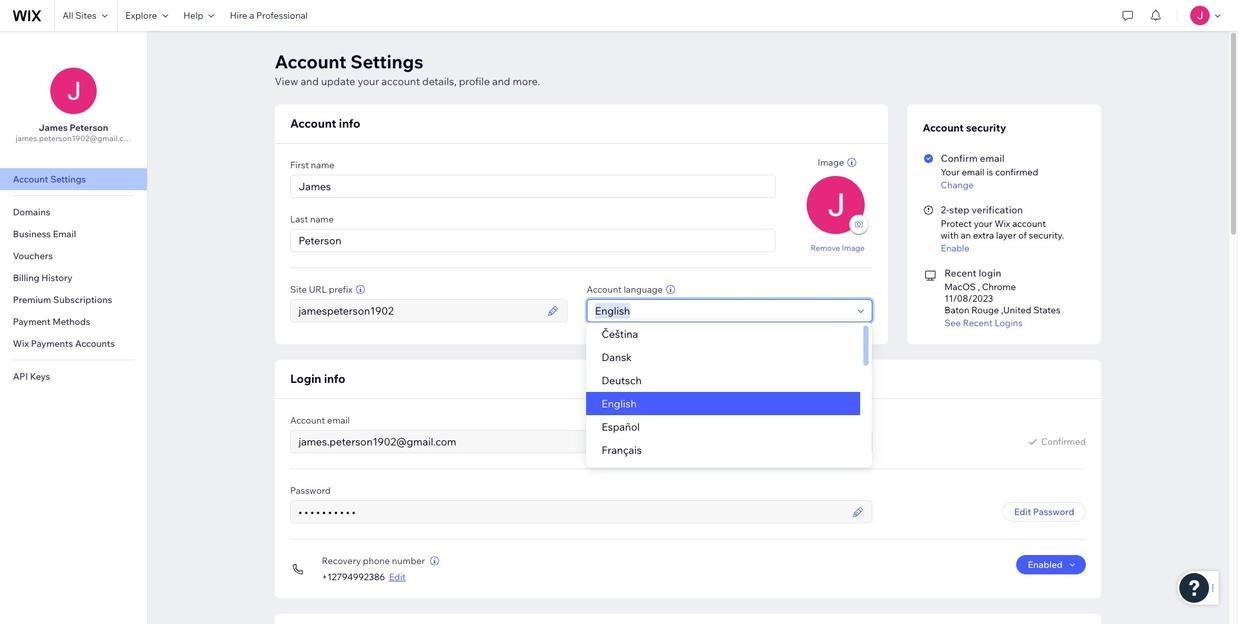 Task type: vqa. For each thing, say whether or not it's contained in the screenshot.
Billing
yes



Task type: locate. For each thing, give the bounding box(es) containing it.
account for account settings view and update your account details, profile and more.
[[275, 50, 347, 73]]

edit
[[1015, 506, 1032, 518], [389, 572, 406, 583]]

0 horizontal spatial wix
[[13, 338, 29, 350]]

recent down rouge
[[963, 317, 993, 329]]

edit down number
[[389, 572, 406, 583]]

0 horizontal spatial account
[[382, 75, 420, 88]]

account for account language
[[587, 284, 622, 295]]

list box
[[586, 323, 872, 485]]

info down update
[[339, 116, 361, 131]]

1 horizontal spatial settings
[[351, 50, 424, 73]]

wix inside 2-step verification protect your wix account with an extra layer of security. enable
[[995, 218, 1011, 230]]

,
[[978, 281, 981, 293]]

remove
[[811, 243, 841, 253]]

your
[[358, 75, 379, 88], [974, 218, 993, 230]]

extra
[[974, 230, 995, 241]]

name for last name
[[310, 214, 334, 225]]

recent up macos
[[945, 267, 977, 279]]

email
[[980, 152, 1005, 165], [962, 166, 985, 178], [327, 415, 350, 426]]

phone
[[363, 556, 390, 567]]

1 horizontal spatial edit
[[1015, 506, 1032, 518]]

and
[[301, 75, 319, 88], [492, 75, 511, 88]]

1 vertical spatial password
[[1034, 506, 1075, 518]]

baton
[[945, 305, 970, 316]]

account up domains on the left of the page
[[13, 174, 48, 185]]

view
[[275, 75, 298, 88]]

1 vertical spatial wix
[[13, 338, 29, 350]]

1 horizontal spatial and
[[492, 75, 511, 88]]

wix down verification
[[995, 218, 1011, 230]]

info
[[339, 116, 361, 131], [324, 372, 346, 386]]

account up first name
[[290, 116, 336, 131]]

account inside account settings view and update your account details, profile and more.
[[275, 50, 347, 73]]

info for login info
[[324, 372, 346, 386]]

name
[[311, 159, 335, 171], [310, 214, 334, 225]]

0 vertical spatial account
[[382, 75, 420, 88]]

0 horizontal spatial your
[[358, 75, 379, 88]]

states
[[1034, 305, 1061, 316]]

Enter your first name. text field
[[295, 175, 772, 197]]

1 horizontal spatial password
[[1034, 506, 1075, 518]]

account left 'language'
[[587, 284, 622, 295]]

11/08/2023
[[945, 293, 994, 305]]

2 vertical spatial email
[[327, 415, 350, 426]]

info right login
[[324, 372, 346, 386]]

name for first name
[[311, 159, 335, 171]]

password inside button
[[1034, 506, 1075, 518]]

and right view
[[301, 75, 319, 88]]

keys
[[30, 371, 50, 383]]

login
[[290, 372, 322, 386]]

0 vertical spatial email
[[980, 152, 1005, 165]]

account for account security
[[923, 121, 964, 134]]

email up is
[[980, 152, 1005, 165]]

settings
[[351, 50, 424, 73], [50, 174, 86, 185]]

account security
[[923, 121, 1007, 134]]

sidebar element
[[0, 31, 148, 625]]

peterson
[[70, 122, 108, 134]]

billing history
[[13, 272, 73, 284]]

wix down payment
[[13, 338, 29, 350]]

0 vertical spatial name
[[311, 159, 335, 171]]

1 vertical spatial recent
[[963, 317, 993, 329]]

None field
[[592, 300, 854, 322]]

profile
[[459, 75, 490, 88]]

account language
[[587, 284, 663, 295]]

payments
[[31, 338, 73, 350]]

name right last
[[310, 214, 334, 225]]

1 vertical spatial your
[[974, 218, 993, 230]]

your right update
[[358, 75, 379, 88]]

methods
[[53, 316, 90, 328]]

2 and from the left
[[492, 75, 511, 88]]

account
[[382, 75, 420, 88], [1013, 218, 1047, 230]]

wix inside sidebar element
[[13, 338, 29, 350]]

name right first in the top of the page
[[311, 159, 335, 171]]

settings inside account settings view and update your account details, profile and more.
[[351, 50, 424, 73]]

0 vertical spatial your
[[358, 75, 379, 88]]

account for step
[[1013, 218, 1047, 230]]

sites
[[75, 10, 97, 21]]

email down login info
[[327, 415, 350, 426]]

account up enable "button"
[[1013, 218, 1047, 230]]

edit up enabled
[[1015, 506, 1032, 518]]

1 vertical spatial account
[[1013, 218, 1047, 230]]

1 horizontal spatial wix
[[995, 218, 1011, 230]]

your down verification
[[974, 218, 993, 230]]

account up confirm
[[923, 121, 964, 134]]

1 vertical spatial info
[[324, 372, 346, 386]]

recovery phone number
[[322, 556, 425, 567]]

settings up update
[[351, 50, 424, 73]]

enabled button
[[1017, 556, 1086, 575]]

account left 'details,'
[[382, 75, 420, 88]]

0 horizontal spatial and
[[301, 75, 319, 88]]

enable button
[[941, 243, 1085, 254]]

account down login
[[290, 415, 325, 426]]

0 vertical spatial image
[[818, 157, 845, 168]]

account inside account settings view and update your account details, profile and more.
[[382, 75, 420, 88]]

account inside 2-step verification protect your wix account with an extra layer of security. enable
[[1013, 218, 1047, 230]]

confirmed
[[1042, 436, 1086, 448]]

account info
[[290, 116, 361, 131]]

vouchers link
[[0, 245, 147, 267]]

1 vertical spatial email
[[962, 166, 985, 178]]

english
[[602, 397, 637, 410]]

1 vertical spatial name
[[310, 214, 334, 225]]

your
[[941, 166, 960, 178]]

wix
[[995, 218, 1011, 230], [13, 338, 29, 350]]

api
[[13, 371, 28, 383]]

protect
[[941, 218, 972, 230]]

0 horizontal spatial password
[[290, 485, 331, 497]]

first
[[290, 159, 309, 171]]

0 horizontal spatial settings
[[50, 174, 86, 185]]

business
[[13, 228, 51, 240]]

0 vertical spatial recent
[[945, 267, 977, 279]]

account settings link
[[0, 168, 147, 190]]

with
[[941, 230, 959, 241]]

premium subscriptions
[[13, 294, 112, 306]]

security
[[967, 121, 1007, 134]]

list box containing čeština
[[586, 323, 872, 485]]

account up view
[[275, 50, 347, 73]]

None text field
[[295, 501, 849, 523]]

rouge
[[972, 305, 1000, 316]]

enabled
[[1028, 559, 1063, 571]]

0 vertical spatial wix
[[995, 218, 1011, 230]]

Choose an account name text field
[[295, 300, 544, 322]]

recent
[[945, 267, 977, 279], [963, 317, 993, 329]]

1 vertical spatial edit
[[389, 572, 406, 583]]

a
[[249, 10, 254, 21]]

site
[[290, 284, 307, 295]]

password
[[290, 485, 331, 497], [1034, 506, 1075, 518]]

Email address text field
[[295, 431, 849, 453]]

0 vertical spatial settings
[[351, 50, 424, 73]]

account inside account settings link
[[13, 174, 48, 185]]

1 vertical spatial settings
[[50, 174, 86, 185]]

1 horizontal spatial account
[[1013, 218, 1047, 230]]

accounts
[[75, 338, 115, 350]]

1 vertical spatial image
[[842, 243, 865, 253]]

settings inside sidebar element
[[50, 174, 86, 185]]

vouchers
[[13, 250, 53, 262]]

help
[[184, 10, 204, 21]]

0 vertical spatial edit
[[1015, 506, 1032, 518]]

history
[[41, 272, 73, 284]]

and left more.
[[492, 75, 511, 88]]

explore
[[126, 10, 157, 21]]

login
[[979, 267, 1002, 279]]

0 vertical spatial info
[[339, 116, 361, 131]]

settings up domains link
[[50, 174, 86, 185]]

account
[[275, 50, 347, 73], [290, 116, 336, 131], [923, 121, 964, 134], [13, 174, 48, 185], [587, 284, 622, 295], [290, 415, 325, 426]]

james
[[39, 122, 68, 134]]

1 horizontal spatial your
[[974, 218, 993, 230]]

email left is
[[962, 166, 985, 178]]



Task type: describe. For each thing, give the bounding box(es) containing it.
details,
[[423, 75, 457, 88]]

first name
[[290, 159, 335, 171]]

0 vertical spatial password
[[290, 485, 331, 497]]

español
[[602, 421, 640, 434]]

payment
[[13, 316, 51, 328]]

of
[[1019, 230, 1027, 241]]

čeština
[[602, 328, 638, 341]]

prefix
[[329, 284, 353, 295]]

an
[[961, 230, 971, 241]]

deutsch
[[602, 374, 642, 387]]

2-step verification protect your wix account with an extra layer of security. enable
[[941, 204, 1065, 254]]

change
[[941, 179, 974, 191]]

2-
[[941, 204, 950, 216]]

billing
[[13, 272, 39, 284]]

domains
[[13, 206, 50, 218]]

macos
[[945, 281, 976, 293]]

payment methods link
[[0, 311, 147, 333]]

recovery
[[322, 556, 361, 567]]

premium
[[13, 294, 51, 306]]

confirmed
[[996, 166, 1039, 178]]

site url prefix
[[290, 284, 353, 295]]

recent login macos , chrome 11/08/2023 baton rouge ,united states see recent logins
[[945, 267, 1061, 329]]

api keys link
[[0, 366, 147, 388]]

hire
[[230, 10, 247, 21]]

account settings
[[13, 174, 86, 185]]

james peterson james.peterson1902@gmail.com
[[15, 122, 135, 143]]

api keys
[[13, 371, 50, 383]]

is
[[987, 166, 994, 178]]

info for account info
[[339, 116, 361, 131]]

+12794992386 edit
[[322, 572, 406, 583]]

help button
[[176, 0, 222, 31]]

hire a professional link
[[222, 0, 316, 31]]

all
[[63, 10, 73, 21]]

account for account email
[[290, 415, 325, 426]]

0 horizontal spatial edit
[[389, 572, 406, 583]]

enable
[[941, 243, 970, 254]]

layer
[[997, 230, 1017, 241]]

english option
[[586, 392, 861, 415]]

business email link
[[0, 223, 147, 245]]

email
[[53, 228, 76, 240]]

domains link
[[0, 201, 147, 223]]

security.
[[1029, 230, 1065, 241]]

Enter your last name. text field
[[295, 230, 772, 252]]

image inside button
[[842, 243, 865, 253]]

step
[[950, 204, 970, 216]]

business email
[[13, 228, 76, 240]]

see recent logins button
[[945, 317, 1086, 329]]

change button
[[941, 179, 1085, 191]]

हिन्दी
[[602, 467, 621, 480]]

edit password button
[[1003, 503, 1086, 522]]

confirm
[[941, 152, 978, 165]]

account for account settings
[[13, 174, 48, 185]]

remove image button
[[811, 242, 865, 254]]

+12794992386
[[322, 572, 385, 583]]

see
[[945, 317, 961, 329]]

your inside 2-step verification protect your wix account with an extra layer of security. enable
[[974, 218, 993, 230]]

url
[[309, 284, 327, 295]]

1 and from the left
[[301, 75, 319, 88]]

edit button
[[389, 572, 406, 583]]

remove image
[[811, 243, 865, 253]]

james.peterson1902@gmail.com
[[15, 134, 135, 143]]

update
[[321, 75, 356, 88]]

edit inside button
[[1015, 506, 1032, 518]]

number
[[392, 556, 425, 567]]

hire a professional
[[230, 10, 308, 21]]

last
[[290, 214, 308, 225]]

edit password
[[1015, 506, 1075, 518]]

logins
[[995, 317, 1023, 329]]

settings for account settings
[[50, 174, 86, 185]]

email for account
[[327, 415, 350, 426]]

payment methods
[[13, 316, 90, 328]]

account email
[[290, 415, 350, 426]]

your inside account settings view and update your account details, profile and more.
[[358, 75, 379, 88]]

all sites
[[63, 10, 97, 21]]

account for settings
[[382, 75, 420, 88]]

confirm email your email is confirmed change
[[941, 152, 1039, 191]]

premium subscriptions link
[[0, 289, 147, 311]]

last name
[[290, 214, 334, 225]]

subscriptions
[[53, 294, 112, 306]]

account for account info
[[290, 116, 336, 131]]

email for confirm
[[980, 152, 1005, 165]]

more.
[[513, 75, 540, 88]]

français
[[602, 444, 642, 457]]

verification
[[972, 204, 1024, 216]]

professional
[[256, 10, 308, 21]]

dansk
[[602, 351, 632, 364]]

billing history link
[[0, 267, 147, 289]]

settings for account settings view and update your account details, profile and more.
[[351, 50, 424, 73]]



